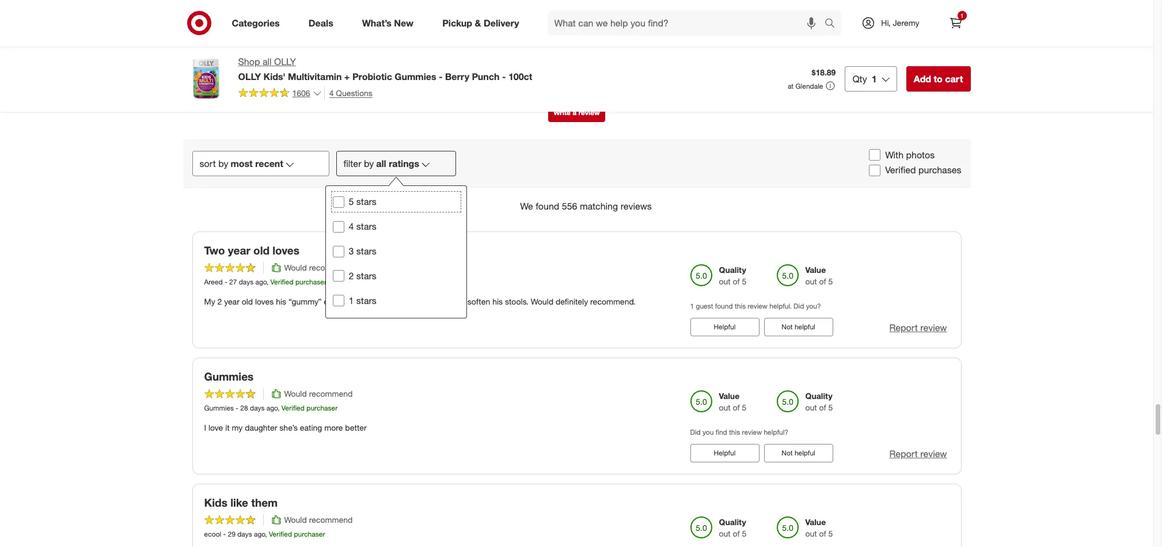 Task type: vqa. For each thing, say whether or not it's contained in the screenshot.
Deals link
yes



Task type: locate. For each thing, give the bounding box(es) containing it.
not helpful button for gummies
[[764, 444, 833, 462]]

1 right the jeremy
[[960, 12, 964, 19]]

1 by from the left
[[218, 158, 228, 170]]

not down helpful.
[[782, 322, 793, 331]]

29
[[228, 530, 235, 538]]

not helpful down you?
[[782, 322, 815, 331]]

1 vertical spatial purchaser
[[307, 403, 338, 412]]

multivitamin
[[288, 71, 342, 82]]

his left "gummy"
[[276, 297, 286, 306]]

1 not from the top
[[782, 322, 793, 331]]

1 vertical spatial all
[[376, 158, 386, 170]]

2 vertical spatial would recommend
[[284, 515, 353, 524]]

old up 'areed - 27 days ago , verified purchaser'
[[253, 244, 270, 257]]

ecool
[[204, 530, 221, 538]]

3 would recommend from the top
[[284, 515, 353, 524]]

1 vertical spatial year
[[224, 297, 239, 306]]

0 horizontal spatial 4
[[329, 88, 334, 98]]

report
[[889, 322, 918, 333], [889, 448, 918, 459]]

2 by from the left
[[364, 158, 374, 170]]

stars
[[356, 196, 376, 208], [356, 221, 376, 232], [356, 245, 376, 257], [356, 270, 376, 282], [356, 295, 376, 306]]

all inside shop all olly olly kids' multivitamin + probiotic gummies - berry punch - 100ct
[[263, 56, 272, 67]]

0 horizontal spatial his
[[276, 297, 286, 306]]

2 vertical spatial gummies
[[204, 403, 234, 412]]

1 right 1 stars checkbox
[[349, 295, 354, 306]]

found right guest
[[715, 302, 733, 310]]

to
[[934, 73, 943, 85]]

would recommend for two year old loves
[[284, 262, 353, 272]]

0 vertical spatial olly
[[274, 56, 296, 67]]

1 recommend from the top
[[309, 262, 353, 272]]

helpful for gummies
[[795, 448, 815, 457]]

ago right 29
[[254, 530, 265, 538]]

helpful.
[[769, 302, 792, 310]]

1 horizontal spatial all
[[376, 158, 386, 170]]

days right 27
[[239, 277, 253, 286]]

verified up she's
[[282, 403, 305, 412]]

2 right 2 stars checkbox
[[349, 270, 354, 282]]

guest review image 4 of 12, zoom in image
[[536, 5, 608, 77]]

0 vertical spatial more
[[815, 30, 833, 40]]

probiotic
[[352, 71, 392, 82]]

i love it my daughter she's eating more better
[[204, 423, 367, 432]]

guest review image 3 of 12, zoom in image
[[455, 5, 527, 77]]

, right 27
[[267, 277, 268, 286]]

search
[[820, 18, 847, 30]]

1 vertical spatial report review
[[889, 448, 947, 459]]

would recommend for gummies
[[284, 389, 353, 398]]

report for two year old loves
[[889, 322, 918, 333]]

not helpful for gummies
[[782, 448, 815, 457]]

5 stars checkbox
[[333, 196, 344, 208]]

add to cart
[[914, 73, 963, 85]]

stars right 3
[[356, 245, 376, 257]]

helpful
[[795, 322, 815, 331], [795, 448, 815, 457]]

this right find
[[729, 428, 740, 436]]

2 recommend from the top
[[309, 389, 353, 398]]

1 horizontal spatial his
[[492, 297, 503, 306]]

0 horizontal spatial found
[[536, 201, 559, 212]]

kids'
[[264, 71, 285, 82]]

would up 'areed - 27 days ago , verified purchaser'
[[284, 262, 307, 272]]

ago
[[255, 277, 267, 286], [266, 403, 278, 412], [254, 530, 265, 538]]

2 stars from the top
[[356, 221, 376, 232]]

recommend.
[[590, 297, 636, 306]]

1 vertical spatial loves
[[255, 297, 274, 306]]

with photos
[[885, 149, 935, 160]]

year right two at left top
[[228, 244, 250, 257]]

write a review button
[[548, 103, 605, 122]]

more up images
[[815, 30, 833, 40]]

2 vertical spatial recommend
[[309, 515, 353, 524]]

days right 29
[[237, 530, 252, 538]]

helpful down 1 guest found this review helpful. did you?
[[714, 322, 736, 331]]

2 vertical spatial ago
[[254, 530, 265, 538]]

1 vertical spatial gummies
[[204, 370, 254, 383]]

ago up daughter
[[266, 403, 278, 412]]

1 for 1 stars
[[349, 295, 354, 306]]

not helpful button down helpful?
[[764, 444, 833, 462]]

helpful button for two year old loves
[[690, 318, 759, 336]]

1 left guest
[[690, 302, 694, 310]]

- left 29
[[223, 530, 226, 538]]

1 vertical spatial not
[[782, 448, 793, 457]]

0 vertical spatial ago
[[255, 277, 267, 286]]

4 for 4 stars
[[349, 221, 354, 232]]

by right "filter"
[[364, 158, 374, 170]]

1 vertical spatial helpful button
[[690, 444, 759, 462]]

- for kids like them
[[223, 530, 226, 538]]

0 vertical spatial not helpful button
[[764, 318, 833, 336]]

verified purchases
[[885, 164, 961, 176]]

1 would recommend from the top
[[284, 262, 353, 272]]

1
[[960, 12, 964, 19], [872, 73, 877, 85], [349, 295, 354, 306], [690, 302, 694, 310]]

1 horizontal spatial 2
[[349, 270, 354, 282]]

not
[[782, 322, 793, 331], [782, 448, 793, 457]]

0 horizontal spatial all
[[263, 56, 272, 67]]

new
[[394, 17, 414, 29]]

0 vertical spatial did
[[794, 302, 804, 310]]

guest
[[696, 302, 713, 310]]

more inside see more review images
[[815, 30, 833, 40]]

0 horizontal spatial olly
[[238, 71, 261, 82]]

0 vertical spatial helpful
[[795, 322, 815, 331]]

purchaser for two year old loves
[[295, 277, 326, 286]]

sort by most recent
[[200, 158, 283, 170]]

all
[[263, 56, 272, 67], [376, 158, 386, 170]]

verified down the with
[[885, 164, 916, 176]]

stars up 4 stars
[[356, 196, 376, 208]]

write
[[554, 108, 571, 117]]

this right guest
[[735, 302, 746, 310]]

helpful button down guest
[[690, 318, 759, 336]]

1 helpful button from the top
[[690, 318, 759, 336]]

2 not helpful from the top
[[782, 448, 815, 457]]

0 vertical spatial value
[[805, 265, 826, 275]]

2 vertical spatial days
[[237, 530, 252, 538]]

0 horizontal spatial 2
[[217, 297, 222, 306]]

also
[[376, 297, 391, 306]]

1 report review button from the top
[[889, 321, 947, 334]]

kids like them
[[204, 496, 278, 509]]

0 vertical spatial 4
[[329, 88, 334, 98]]

you?
[[806, 302, 821, 310]]

1 horizontal spatial old
[[253, 244, 270, 257]]

would recommend down 3 stars checkbox
[[284, 262, 353, 272]]

0 vertical spatial recommend
[[309, 262, 353, 272]]

3 recommend from the top
[[309, 515, 353, 524]]

5 stars from the top
[[356, 295, 376, 306]]

helpful button down find
[[690, 444, 759, 462]]

1 horizontal spatial more
[[815, 30, 833, 40]]

4 questions link
[[324, 87, 372, 100]]

days for gummies
[[250, 403, 265, 412]]

would
[[284, 262, 307, 272], [531, 297, 553, 306], [284, 389, 307, 398], [284, 515, 307, 524]]

1 vertical spatial 4
[[349, 221, 354, 232]]

see more review images
[[790, 30, 841, 51]]

glendale
[[796, 82, 823, 90]]

what's new link
[[352, 10, 428, 36]]

love
[[208, 423, 223, 432]]

report review button
[[889, 321, 947, 334], [889, 447, 947, 460]]

0 vertical spatial quality
[[719, 265, 746, 275]]

1 vertical spatial not helpful button
[[764, 444, 833, 462]]

- left 28 at left bottom
[[236, 403, 238, 412]]

by for filter by
[[364, 158, 374, 170]]

areed - 27 days ago , verified purchaser
[[204, 277, 326, 286]]

1 report review from the top
[[889, 322, 947, 333]]

see more review images button
[[780, 5, 852, 77]]

this for gummies
[[729, 428, 740, 436]]

What can we help you find? suggestions appear below search field
[[547, 10, 828, 36]]

1 vertical spatial report review button
[[889, 447, 947, 460]]

loves up 'areed - 27 days ago , verified purchaser'
[[273, 244, 299, 257]]

write a review
[[554, 108, 600, 117]]

3 stars from the top
[[356, 245, 376, 257]]

stars down '5 stars'
[[356, 221, 376, 232]]

2 report review from the top
[[889, 448, 947, 459]]

by
[[218, 158, 228, 170], [364, 158, 374, 170]]

1 vertical spatial helpful
[[795, 448, 815, 457]]

- for two year old loves
[[225, 277, 227, 286]]

verified up "gummy"
[[270, 277, 293, 286]]

0 horizontal spatial did
[[690, 428, 701, 436]]

and
[[452, 297, 465, 306]]

0 vertical spatial this
[[735, 302, 746, 310]]

would for kids like them
[[284, 515, 307, 524]]

1 vertical spatial quality out of 5
[[805, 391, 833, 412]]

would recommend for kids like them
[[284, 515, 353, 524]]

0 horizontal spatial by
[[218, 158, 228, 170]]

0 vertical spatial year
[[228, 244, 250, 257]]

helpful for two year old loves
[[795, 322, 815, 331]]

3
[[349, 245, 354, 257]]

stars down 2 stars
[[356, 295, 376, 306]]

would recommend up ecool - 29 days ago , verified purchaser
[[284, 515, 353, 524]]

review inside see more review images
[[790, 41, 813, 51]]

would recommend up 'eating'
[[284, 389, 353, 398]]

did left you
[[690, 428, 701, 436]]

1 vertical spatial recommend
[[309, 389, 353, 398]]

1 right qty
[[872, 73, 877, 85]]

out
[[719, 276, 731, 286], [805, 276, 817, 286], [719, 402, 731, 412], [805, 402, 817, 412], [719, 528, 731, 538], [805, 528, 817, 538]]

, up i love it my daughter she's eating more better
[[278, 403, 280, 412]]

2 report from the top
[[889, 448, 918, 459]]

days right 28 at left bottom
[[250, 403, 265, 412]]

2 helpful button from the top
[[690, 444, 759, 462]]

- left 100ct
[[502, 71, 506, 82]]

of
[[733, 276, 740, 286], [819, 276, 826, 286], [733, 402, 740, 412], [819, 402, 826, 412], [733, 528, 740, 538], [819, 528, 826, 538]]

verified for kids like them
[[269, 530, 292, 538]]

year down 27
[[224, 297, 239, 306]]

, down them
[[265, 530, 267, 538]]

report review button for gummies
[[889, 447, 947, 460]]

1 for 1 guest found this review helpful. did you?
[[690, 302, 694, 310]]

gummies
[[395, 71, 436, 82], [204, 370, 254, 383], [204, 403, 234, 412]]

filter
[[343, 158, 361, 170]]

old
[[253, 244, 270, 257], [242, 297, 253, 306]]

1 report from the top
[[889, 322, 918, 333]]

1 vertical spatial not helpful
[[782, 448, 815, 457]]

more left 'better'
[[324, 423, 343, 432]]

stars for 3 stars
[[356, 245, 376, 257]]

1 not helpful button from the top
[[764, 318, 833, 336]]

1 vertical spatial more
[[324, 423, 343, 432]]

more
[[815, 30, 833, 40], [324, 423, 343, 432]]

2 not from the top
[[782, 448, 793, 457]]

helpful down find
[[714, 448, 736, 457]]

olly
[[274, 56, 296, 67], [238, 71, 261, 82]]

stars up 1 stars
[[356, 270, 376, 282]]

1 horizontal spatial by
[[364, 158, 374, 170]]

4 left questions
[[329, 88, 334, 98]]

, for gummies
[[278, 403, 280, 412]]

not down helpful?
[[782, 448, 793, 457]]

everyday.
[[324, 297, 357, 306]]

2 vertical spatial value out of 5
[[805, 517, 833, 538]]

- left 27
[[225, 277, 227, 286]]

would up 'gummies - 28 days ago , verified purchaser'
[[284, 389, 307, 398]]

1 vertical spatial would recommend
[[284, 389, 353, 398]]

his
[[276, 297, 286, 306], [492, 297, 503, 306]]

0 vertical spatial not
[[782, 322, 793, 331]]

berry
[[445, 71, 469, 82]]

found right we
[[536, 201, 559, 212]]

ago for kids like them
[[254, 530, 265, 538]]

1 not helpful from the top
[[782, 322, 815, 331]]

all left ratings
[[376, 158, 386, 170]]

recommend for gummies
[[309, 389, 353, 398]]

1 vertical spatial 2
[[217, 297, 222, 306]]

556
[[562, 201, 577, 212]]

loves down 'areed - 27 days ago , verified purchaser'
[[255, 297, 274, 306]]

would recommend
[[284, 262, 353, 272], [284, 389, 353, 398], [284, 515, 353, 524]]

1 helpful from the top
[[714, 322, 736, 331]]

0 vertical spatial all
[[263, 56, 272, 67]]

would up ecool - 29 days ago , verified purchaser
[[284, 515, 307, 524]]

+
[[344, 71, 350, 82]]

not helpful down helpful?
[[782, 448, 815, 457]]

report for gummies
[[889, 448, 918, 459]]

days for two year old loves
[[239, 277, 253, 286]]

1 vertical spatial report
[[889, 448, 918, 459]]

ago right 27
[[255, 277, 267, 286]]

2 vertical spatial quality
[[719, 517, 746, 527]]

olly down shop
[[238, 71, 261, 82]]

0 vertical spatial report
[[889, 322, 918, 333]]

1 horizontal spatial did
[[794, 302, 804, 310]]

0 vertical spatial gummies
[[395, 71, 436, 82]]

shop all olly olly kids' multivitamin + probiotic gummies - berry punch - 100ct
[[238, 56, 532, 82]]

1 guest found this review helpful. did you?
[[690, 302, 821, 310]]

2
[[349, 270, 354, 282], [217, 297, 222, 306]]

1 vertical spatial ago
[[266, 403, 278, 412]]

1 helpful from the top
[[795, 322, 815, 331]]

loves
[[273, 244, 299, 257], [255, 297, 274, 306]]

1 horizontal spatial 4
[[349, 221, 354, 232]]

did left you?
[[794, 302, 804, 310]]

this
[[735, 302, 746, 310], [729, 428, 740, 436]]

see
[[798, 30, 812, 40]]

most
[[231, 158, 253, 170]]

review inside write a review button
[[578, 108, 600, 117]]

verified down them
[[269, 530, 292, 538]]

0 vertical spatial helpful
[[714, 322, 736, 331]]

2 helpful from the top
[[714, 448, 736, 457]]

2 report review button from the top
[[889, 447, 947, 460]]

definitely
[[556, 297, 588, 306]]

recent
[[255, 158, 283, 170]]

all up kids'
[[263, 56, 272, 67]]

4 right 4 stars option
[[349, 221, 354, 232]]

2 right my
[[217, 297, 222, 306]]

old down 'areed - 27 days ago , verified purchaser'
[[242, 297, 253, 306]]

report review for gummies
[[889, 448, 947, 459]]

0 vertical spatial would recommend
[[284, 262, 353, 272]]

by right sort
[[218, 158, 228, 170]]

helpful button
[[690, 318, 759, 336], [690, 444, 759, 462]]

1 vertical spatial days
[[250, 403, 265, 412]]

1 vertical spatial value
[[719, 391, 740, 401]]

0 vertical spatial 2
[[349, 270, 354, 282]]

gummies left berry
[[395, 71, 436, 82]]

categories link
[[222, 10, 294, 36]]

not helpful button down you?
[[764, 318, 833, 336]]

images
[[815, 41, 841, 51]]

ago for two year old loves
[[255, 277, 267, 286]]

stars for 2 stars
[[356, 270, 376, 282]]

guest review image 1 of 12, zoom in image
[[293, 5, 365, 77]]

5
[[349, 196, 354, 208], [742, 276, 747, 286], [828, 276, 833, 286], [742, 402, 747, 412], [828, 402, 833, 412], [742, 528, 747, 538], [828, 528, 833, 538]]

2 helpful from the top
[[795, 448, 815, 457]]

gummies for gummies - 28 days ago , verified purchaser
[[204, 403, 234, 412]]

1 vertical spatial ,
[[278, 403, 280, 412]]

0 vertical spatial helpful button
[[690, 318, 759, 336]]

purchaser
[[295, 277, 326, 286], [307, 403, 338, 412], [294, 530, 325, 538]]

0 vertical spatial purchaser
[[295, 277, 326, 286]]

gummies up love
[[204, 403, 234, 412]]

1 stars from the top
[[356, 196, 376, 208]]

1 vertical spatial old
[[242, 297, 253, 306]]

0 horizontal spatial more
[[324, 423, 343, 432]]

gummies up 28 at left bottom
[[204, 370, 254, 383]]

0 vertical spatial days
[[239, 277, 253, 286]]

0 vertical spatial not helpful
[[782, 322, 815, 331]]

1 vertical spatial helpful
[[714, 448, 736, 457]]

did you find this review helpful?
[[690, 428, 788, 436]]

2 vertical spatial ,
[[265, 530, 267, 538]]

gummies inside shop all olly olly kids' multivitamin + probiotic gummies - berry punch - 100ct
[[395, 71, 436, 82]]

0 vertical spatial ,
[[267, 277, 268, 286]]

1 horizontal spatial found
[[715, 302, 733, 310]]

0 vertical spatial report review
[[889, 322, 947, 333]]

2 vertical spatial purchaser
[[294, 530, 325, 538]]

eating
[[300, 423, 322, 432]]

pickup & delivery link
[[433, 10, 534, 36]]

not helpful button for two year old loves
[[764, 318, 833, 336]]

two year old loves
[[204, 244, 299, 257]]

2 would recommend from the top
[[284, 389, 353, 398]]

2 not helpful button from the top
[[764, 444, 833, 462]]

4 stars from the top
[[356, 270, 376, 282]]

0 vertical spatial report review button
[[889, 321, 947, 334]]

0 vertical spatial loves
[[273, 244, 299, 257]]

1 vertical spatial this
[[729, 428, 740, 436]]

&
[[475, 17, 481, 29]]

his right soften at the left of page
[[492, 297, 503, 306]]

olly up kids'
[[274, 56, 296, 67]]

report review
[[889, 322, 947, 333], [889, 448, 947, 459]]



Task type: describe. For each thing, give the bounding box(es) containing it.
3 stars checkbox
[[333, 246, 344, 257]]

helpful for two year old loves
[[714, 322, 736, 331]]

this for two year old loves
[[735, 302, 746, 310]]

hi,
[[881, 18, 891, 28]]

27
[[229, 277, 237, 286]]

would for two year old loves
[[284, 262, 307, 272]]

, for two year old loves
[[267, 277, 268, 286]]

1 vertical spatial quality
[[805, 391, 833, 401]]

1 vertical spatial value out of 5
[[719, 391, 747, 412]]

2 vertical spatial quality out of 5
[[719, 517, 747, 538]]

it
[[225, 423, 230, 432]]

questions
[[336, 88, 372, 98]]

purchaser for kids like them
[[294, 530, 325, 538]]

purchaser for gummies
[[307, 403, 338, 412]]

guest review image 6 of 12, zoom in image
[[699, 5, 770, 77]]

days for kids like them
[[237, 530, 252, 538]]

add
[[914, 73, 931, 85]]

by for sort by
[[218, 158, 228, 170]]

at
[[788, 82, 794, 90]]

helpful button for gummies
[[690, 444, 759, 462]]

has
[[360, 297, 374, 306]]

ago for gummies
[[266, 403, 278, 412]]

1 vertical spatial found
[[715, 302, 733, 310]]

4 for 4 questions
[[329, 88, 334, 98]]

4 stars checkbox
[[333, 221, 344, 232]]

- for gummies
[[236, 403, 238, 412]]

1 horizontal spatial olly
[[274, 56, 296, 67]]

report review for two year old loves
[[889, 322, 947, 333]]

stars for 4 stars
[[356, 221, 376, 232]]

reviews
[[621, 201, 652, 212]]

guest review image 5 of 12, zoom in image
[[617, 5, 689, 77]]

0 vertical spatial old
[[253, 244, 270, 257]]

- left berry
[[439, 71, 443, 82]]

helpful?
[[764, 428, 788, 436]]

we
[[520, 201, 533, 212]]

photos
[[906, 149, 935, 160]]

1 his from the left
[[276, 297, 286, 306]]

kids
[[204, 496, 227, 509]]

1 stars
[[349, 295, 376, 306]]

image of olly kids' multivitamin + probiotic gummies - berry punch - 100ct image
[[183, 55, 229, 101]]

1 for 1
[[960, 12, 964, 19]]

hi, jeremy
[[881, 18, 919, 28]]

$18.89
[[812, 67, 836, 77]]

ratings
[[389, 158, 419, 170]]

jeremy
[[893, 18, 919, 28]]

"gummy"
[[288, 297, 322, 306]]

28
[[240, 403, 248, 412]]

find
[[716, 428, 727, 436]]

cart
[[945, 73, 963, 85]]

stars for 1 stars
[[356, 295, 376, 306]]

categories
[[232, 17, 280, 29]]

them
[[251, 496, 278, 509]]

matching
[[580, 201, 618, 212]]

stools.
[[505, 297, 529, 306]]

report review button for two year old loves
[[889, 321, 947, 334]]

100ct
[[508, 71, 532, 82]]

gummies - 28 days ago , verified purchaser
[[204, 403, 338, 412]]

0 vertical spatial found
[[536, 201, 559, 212]]

1 vertical spatial did
[[690, 428, 701, 436]]

my
[[204, 297, 215, 306]]

2 vertical spatial value
[[805, 517, 826, 527]]

1 vertical spatial olly
[[238, 71, 261, 82]]

like
[[230, 496, 248, 509]]

gummies for gummies
[[204, 370, 254, 383]]

i
[[204, 423, 206, 432]]

regulate
[[420, 297, 449, 306]]

qty
[[852, 73, 867, 85]]

you
[[703, 428, 714, 436]]

search button
[[820, 10, 847, 38]]

with
[[885, 149, 904, 160]]

0 vertical spatial value out of 5
[[805, 265, 833, 286]]

ecool - 29 days ago , verified purchaser
[[204, 530, 325, 538]]

my
[[232, 423, 243, 432]]

0 vertical spatial quality out of 5
[[719, 265, 747, 286]]

soften
[[467, 297, 490, 306]]

With photos checkbox
[[869, 149, 881, 161]]

what's new
[[362, 17, 414, 29]]

filter by all ratings
[[343, 158, 419, 170]]

4 questions
[[329, 88, 372, 98]]

1 stars checkbox
[[333, 295, 344, 306]]

2 his from the left
[[492, 297, 503, 306]]

purchases
[[918, 164, 961, 176]]

Verified purchases checkbox
[[869, 165, 881, 176]]

not helpful for two year old loves
[[782, 322, 815, 331]]

3 stars
[[349, 245, 376, 257]]

guest review image 2 of 12, zoom in image
[[374, 5, 446, 77]]

1 link
[[943, 10, 968, 36]]

what's
[[362, 17, 392, 29]]

qty 1
[[852, 73, 877, 85]]

helpful for gummies
[[714, 448, 736, 457]]

deals
[[308, 17, 333, 29]]

recommend for two year old loves
[[309, 262, 353, 272]]

2 stars
[[349, 270, 376, 282]]

sort
[[200, 158, 216, 170]]

, for kids like them
[[265, 530, 267, 538]]

areed
[[204, 277, 223, 286]]

verified for gummies
[[282, 403, 305, 412]]

stars for 5 stars
[[356, 196, 376, 208]]

0 horizontal spatial old
[[242, 297, 253, 306]]

2 stars checkbox
[[333, 270, 344, 282]]

would for gummies
[[284, 389, 307, 398]]

we found 556 matching reviews
[[520, 201, 652, 212]]

shop
[[238, 56, 260, 67]]

at glendale
[[788, 82, 823, 90]]

not for gummies
[[782, 448, 793, 457]]

she's
[[279, 423, 298, 432]]

daughter
[[245, 423, 277, 432]]

1606
[[292, 88, 310, 98]]

two
[[204, 244, 225, 257]]

verified for two year old loves
[[270, 277, 293, 286]]

not for two year old loves
[[782, 322, 793, 331]]

punch
[[472, 71, 500, 82]]

deals link
[[299, 10, 348, 36]]

4 stars
[[349, 221, 376, 232]]

would right stools. at the bottom left of page
[[531, 297, 553, 306]]

helped
[[393, 297, 418, 306]]

pickup & delivery
[[442, 17, 519, 29]]

recommend for kids like them
[[309, 515, 353, 524]]

a
[[573, 108, 576, 117]]



